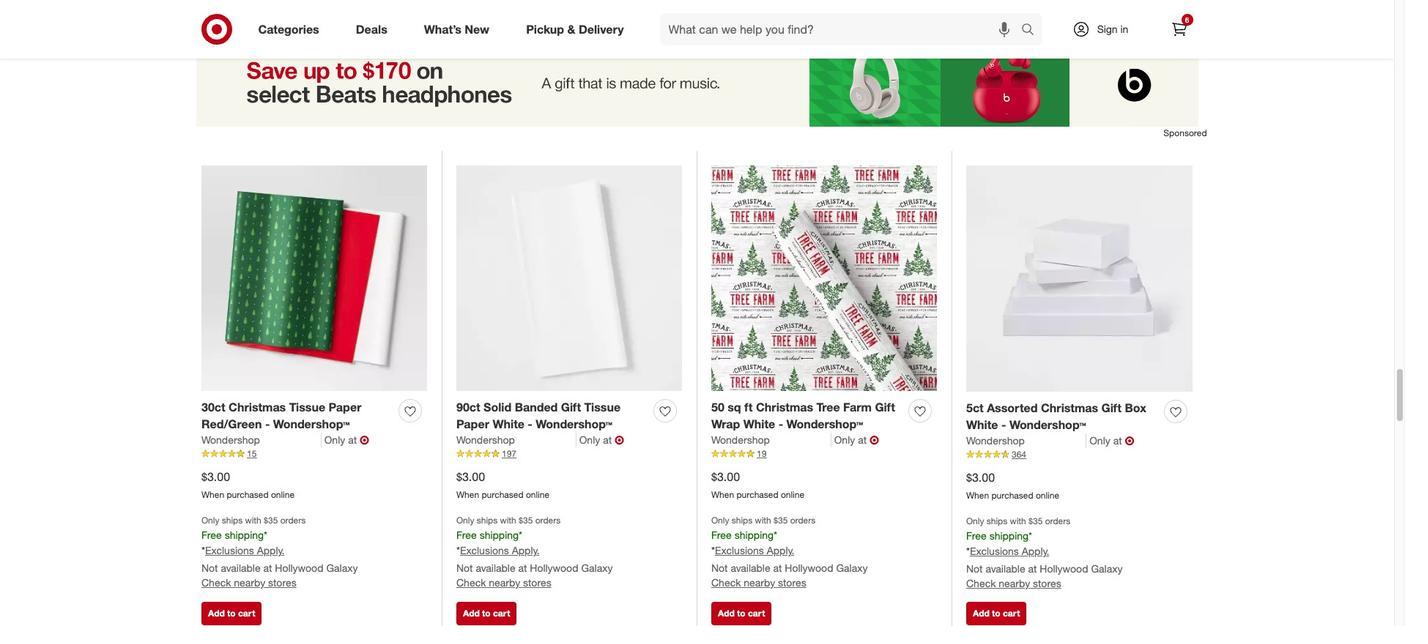 Task type: locate. For each thing, give the bounding box(es) containing it.
1 horizontal spatial gift
[[875, 400, 895, 415]]

ships
[[222, 515, 243, 526], [477, 515, 498, 526], [732, 515, 753, 526], [987, 516, 1008, 527]]

nearby for 90ct solid banded gift tissue paper white - wondershop™
[[489, 577, 520, 589]]

$3.00 when purchased online down 197
[[456, 470, 550, 500]]

orders down the 19 link
[[790, 515, 816, 526]]

not for 90ct solid banded gift tissue paper white - wondershop™
[[456, 562, 473, 574]]

5ct assorted christmas gift box white - wondershop™ image
[[966, 166, 1193, 392]]

available for 5ct assorted christmas gift box white - wondershop™
[[986, 563, 1026, 575]]

online for -
[[271, 489, 295, 500]]

2 horizontal spatial gift
[[1102, 401, 1122, 416]]

wrap
[[711, 417, 740, 432]]

online down the 19 link
[[781, 489, 805, 500]]

online down 197 link
[[526, 489, 550, 500]]

in
[[1121, 23, 1129, 35]]

search button
[[1014, 13, 1050, 48]]

check nearby stores button for 30ct christmas tissue paper red/green - wondershop™
[[201, 576, 296, 590]]

orders for gift
[[790, 515, 816, 526]]

check nearby stores button for 90ct solid banded gift tissue paper white - wondershop™
[[456, 576, 551, 590]]

not for 5ct assorted christmas gift box white - wondershop™
[[966, 563, 983, 575]]

gift inside 5ct assorted christmas gift box white - wondershop™
[[1102, 401, 1122, 416]]

hollywood
[[275, 562, 324, 574], [530, 562, 579, 574], [785, 562, 833, 574], [1040, 563, 1088, 575]]

with down 364
[[1010, 516, 1026, 527]]

2 horizontal spatial white
[[966, 418, 998, 432]]

orders down 197 link
[[535, 515, 561, 526]]

nearby
[[234, 577, 265, 589], [489, 577, 520, 589], [744, 577, 775, 589], [999, 577, 1030, 590]]

banded
[[515, 400, 558, 415]]

exclusions
[[205, 544, 254, 557], [460, 544, 509, 557], [715, 544, 764, 557], [970, 545, 1019, 557]]

when
[[201, 489, 224, 500], [456, 489, 479, 500], [711, 489, 734, 500], [966, 490, 989, 501]]

cart
[[238, 8, 255, 19], [748, 8, 765, 19], [1003, 8, 1020, 19], [238, 608, 255, 619], [493, 608, 510, 619], [748, 608, 765, 619], [1003, 608, 1020, 619]]

gift
[[561, 400, 581, 415], [875, 400, 895, 415], [1102, 401, 1122, 416]]

wondershop™ down tree
[[787, 417, 863, 432]]

0 horizontal spatial christmas
[[229, 400, 286, 415]]

orders down 364 link
[[1045, 516, 1071, 527]]

&
[[567, 22, 576, 36]]

19 link
[[711, 448, 937, 461]]

farm
[[843, 400, 872, 415]]

90ct solid banded gift tissue paper white - wondershop™ image
[[456, 166, 682, 391]]

check for 5ct assorted christmas gift box white - wondershop™
[[966, 577, 996, 590]]

wondershop link up 197
[[456, 433, 576, 448]]

christmas inside 5ct assorted christmas gift box white - wondershop™
[[1041, 401, 1098, 416]]

deals
[[356, 22, 387, 36]]

gift right farm
[[875, 400, 895, 415]]

wondershop link for tissue
[[201, 433, 321, 448]]

$3.00 down wrap
[[711, 470, 740, 484]]

purchased
[[227, 489, 269, 500], [482, 489, 524, 500], [737, 489, 779, 500], [992, 490, 1034, 501]]

with
[[245, 515, 261, 526], [500, 515, 516, 526], [755, 515, 771, 526], [1010, 516, 1026, 527]]

1 horizontal spatial christmas
[[756, 400, 813, 415]]

galaxy
[[326, 562, 358, 574], [581, 562, 613, 574], [836, 562, 868, 574], [1091, 563, 1123, 575]]

0 vertical spatial paper
[[329, 400, 362, 415]]

christmas right ft
[[756, 400, 813, 415]]

gift right banded
[[561, 400, 581, 415]]

purchased down 197
[[482, 489, 524, 500]]

what's new link
[[412, 13, 508, 45]]

nearby for 30ct christmas tissue paper red/green - wondershop™
[[234, 577, 265, 589]]

exclusions for 5ct assorted christmas gift box white - wondershop™
[[970, 545, 1019, 557]]

¬ for 30ct christmas tissue paper red/green - wondershop™
[[360, 433, 369, 448]]

white inside 50 sq ft christmas tree farm gift wrap white - wondershop™
[[743, 417, 775, 432]]

only
[[324, 434, 345, 446], [579, 434, 600, 446], [834, 434, 855, 446], [1090, 435, 1111, 447], [201, 515, 219, 526], [456, 515, 474, 526], [711, 515, 729, 526], [966, 516, 984, 527]]

free
[[201, 529, 222, 541], [456, 529, 477, 541], [711, 529, 732, 541], [966, 530, 987, 542]]

tissue
[[289, 400, 325, 415], [584, 400, 621, 415]]

with down 19
[[755, 515, 771, 526]]

christmas up red/green
[[229, 400, 286, 415]]

add
[[208, 8, 225, 19], [718, 8, 735, 19], [973, 8, 990, 19], [208, 608, 225, 619], [463, 608, 480, 619], [718, 608, 735, 619], [973, 608, 990, 619]]

christmas
[[229, 400, 286, 415], [756, 400, 813, 415], [1041, 401, 1098, 416]]

0 horizontal spatial white
[[493, 417, 525, 432]]

check nearby stores button for 50 sq ft christmas tree farm gift wrap white - wondershop™
[[711, 576, 806, 590]]

christmas up 364 link
[[1041, 401, 1098, 416]]

only at ¬
[[324, 433, 369, 448], [579, 433, 624, 448], [834, 433, 879, 448], [1090, 434, 1135, 448]]

- inside 50 sq ft christmas tree farm gift wrap white - wondershop™
[[779, 417, 783, 432]]

90ct solid banded gift tissue paper white - wondershop™
[[456, 400, 621, 432]]

wondershop™ inside 5ct assorted christmas gift box white - wondershop™
[[1010, 418, 1086, 432]]

50 sq ft christmas tree farm gift wrap white - wondershop™ image
[[711, 166, 937, 391], [711, 166, 937, 391]]

free for 90ct solid banded gift tissue paper white - wondershop™
[[456, 529, 477, 541]]

- inside the 30ct christmas tissue paper red/green - wondershop™
[[265, 417, 270, 432]]

-
[[265, 417, 270, 432], [528, 417, 533, 432], [779, 417, 783, 432], [1002, 418, 1006, 432]]

shipping for 50 sq ft christmas tree farm gift wrap white - wondershop™
[[735, 529, 774, 541]]

purchased down 364
[[992, 490, 1034, 501]]

shipping for 30ct christmas tissue paper red/green - wondershop™
[[225, 529, 264, 541]]

with down 197
[[500, 515, 516, 526]]

wondershop™ down assorted
[[1010, 418, 1086, 432]]

when for 90ct solid banded gift tissue paper white - wondershop™
[[456, 489, 479, 500]]

with for farm
[[755, 515, 771, 526]]

sign
[[1097, 23, 1118, 35]]

tissue up 197 link
[[584, 400, 621, 415]]

$3.00 down 90ct
[[456, 470, 485, 484]]

hollywood for -
[[1040, 563, 1088, 575]]

paper up 15 link in the left bottom of the page
[[329, 400, 362, 415]]

purchased for 30ct christmas tissue paper red/green - wondershop™
[[227, 489, 269, 500]]

with down 15
[[245, 515, 261, 526]]

free for 30ct christmas tissue paper red/green - wondershop™
[[201, 529, 222, 541]]

white down ft
[[743, 417, 775, 432]]

available
[[221, 562, 261, 574], [476, 562, 516, 574], [731, 562, 771, 574], [986, 563, 1026, 575]]

white inside 90ct solid banded gift tissue paper white - wondershop™
[[493, 417, 525, 432]]

hollywood for white
[[530, 562, 579, 574]]

only at ¬ down the 30ct christmas tissue paper red/green - wondershop™
[[324, 433, 369, 448]]

2 tissue from the left
[[584, 400, 621, 415]]

wondershop down red/green
[[201, 434, 260, 446]]

90ct solid banded gift tissue paper white - wondershop™ link
[[456, 400, 648, 433]]

1 tissue from the left
[[289, 400, 325, 415]]

wondershop link up 15
[[201, 433, 321, 448]]

purchased down 19
[[737, 489, 779, 500]]

wondershop for christmas
[[201, 434, 260, 446]]

*
[[264, 529, 267, 541], [519, 529, 522, 541], [774, 529, 777, 541], [1029, 530, 1032, 542], [201, 544, 205, 557], [456, 544, 460, 557], [711, 544, 715, 557], [966, 545, 970, 557]]

galaxy for 30ct christmas tissue paper red/green - wondershop™
[[326, 562, 358, 574]]

$3.00 when purchased online down 364
[[966, 471, 1060, 501]]

¬ for 50 sq ft christmas tree farm gift wrap white - wondershop™
[[870, 433, 879, 448]]

0 horizontal spatial tissue
[[289, 400, 325, 415]]

gift for 90ct solid banded gift tissue paper white - wondershop™
[[561, 400, 581, 415]]

30ct christmas tissue paper red/green - wondershop™
[[201, 400, 362, 432]]

hollywood for gift
[[785, 562, 833, 574]]

$3.00 when purchased online down 19
[[711, 470, 805, 500]]

only at ¬ for 50 sq ft christmas tree farm gift wrap white - wondershop™
[[834, 433, 879, 448]]

wondershop
[[201, 434, 260, 446], [456, 434, 515, 446], [711, 434, 770, 446], [966, 435, 1025, 447]]

stores for white
[[1033, 577, 1061, 590]]

$3.00 down red/green
[[201, 470, 230, 484]]

check
[[201, 577, 231, 589], [456, 577, 486, 589], [711, 577, 741, 589], [966, 577, 996, 590]]

orders for -
[[1045, 516, 1071, 527]]

wondershop™ up 15 link in the left bottom of the page
[[273, 417, 350, 432]]

wondershop link
[[201, 433, 321, 448], [456, 433, 576, 448], [711, 433, 831, 448], [966, 434, 1087, 448]]

galaxy for 5ct assorted christmas gift box white - wondershop™
[[1091, 563, 1123, 575]]

orders down 15 link in the left bottom of the page
[[280, 515, 306, 526]]

2 horizontal spatial christmas
[[1041, 401, 1098, 416]]

gift inside 90ct solid banded gift tissue paper white - wondershop™
[[561, 400, 581, 415]]

tissue up 15 link in the left bottom of the page
[[289, 400, 325, 415]]

orders
[[280, 515, 306, 526], [535, 515, 561, 526], [790, 515, 816, 526], [1045, 516, 1071, 527]]

christmas inside the 30ct christmas tissue paper red/green - wondershop™
[[229, 400, 286, 415]]

sponsored
[[1164, 128, 1207, 139]]

online for paper
[[526, 489, 550, 500]]

online down 15 link in the left bottom of the page
[[271, 489, 295, 500]]

paper inside the 30ct christmas tissue paper red/green - wondershop™
[[329, 400, 362, 415]]

white down solid
[[493, 417, 525, 432]]

paper
[[329, 400, 362, 415], [456, 417, 489, 432]]

exclusions apply. link for 5ct assorted christmas gift box white - wondershop™
[[970, 545, 1049, 557]]

1 vertical spatial paper
[[456, 417, 489, 432]]

online down 364 link
[[1036, 490, 1060, 501]]

not
[[201, 562, 218, 574], [456, 562, 473, 574], [711, 562, 728, 574], [966, 563, 983, 575]]

$3.00 for 5ct assorted christmas gift box white - wondershop™
[[966, 471, 995, 485]]

stores
[[268, 577, 296, 589], [523, 577, 551, 589], [778, 577, 806, 589], [1033, 577, 1061, 590]]

new
[[465, 22, 490, 36]]

30ct christmas tissue paper red/green - wondershop™ image
[[201, 166, 427, 391], [201, 166, 427, 391]]

1 horizontal spatial tissue
[[584, 400, 621, 415]]

30ct
[[201, 400, 225, 415]]

with for white
[[1010, 516, 1026, 527]]

white down 5ct
[[966, 418, 998, 432]]

shipping for 90ct solid banded gift tissue paper white - wondershop™
[[480, 529, 519, 541]]

What can we help you find? suggestions appear below search field
[[660, 13, 1025, 45]]

364
[[1012, 449, 1027, 460]]

to
[[227, 8, 236, 19], [737, 8, 746, 19], [992, 8, 1001, 19], [227, 608, 236, 619], [482, 608, 491, 619], [737, 608, 746, 619], [992, 608, 1001, 619]]

19
[[757, 448, 767, 459]]

only at ¬ down farm
[[834, 433, 879, 448]]

only at ¬ down box
[[1090, 434, 1135, 448]]

shipping for 5ct assorted christmas gift box white - wondershop™
[[990, 530, 1029, 542]]

not for 50 sq ft christmas tree farm gift wrap white - wondershop™
[[711, 562, 728, 574]]

wondershop link for christmas
[[966, 434, 1087, 448]]

gift left box
[[1102, 401, 1122, 416]]

apply.
[[257, 544, 284, 557], [512, 544, 539, 557], [767, 544, 794, 557], [1022, 545, 1049, 557]]

paper down 90ct
[[456, 417, 489, 432]]

add to cart button
[[201, 2, 262, 25], [711, 2, 772, 25], [966, 2, 1027, 25], [201, 603, 262, 626], [456, 603, 517, 626], [711, 603, 772, 626], [966, 603, 1027, 626]]

exclusions apply. link
[[205, 544, 284, 557], [460, 544, 539, 557], [715, 544, 794, 557], [970, 545, 1049, 557]]

¬
[[360, 433, 369, 448], [615, 433, 624, 448], [870, 433, 879, 448], [1125, 434, 1135, 448]]

only ships with $35 orders free shipping * * exclusions apply. not available at hollywood galaxy check nearby stores
[[201, 515, 358, 589], [456, 515, 613, 589], [711, 515, 868, 589], [966, 516, 1123, 590]]

wondershop up 364
[[966, 435, 1025, 447]]

wondershop link up 19
[[711, 433, 831, 448]]

only at ¬ down 90ct solid banded gift tissue paper white - wondershop™
[[579, 433, 624, 448]]

available for 30ct christmas tissue paper red/green - wondershop™
[[221, 562, 261, 574]]

$3.00 when purchased online down 15
[[201, 470, 295, 500]]

$3.00 down 5ct
[[966, 471, 995, 485]]

only at ¬ for 90ct solid banded gift tissue paper white - wondershop™
[[579, 433, 624, 448]]

at
[[348, 434, 357, 446], [603, 434, 612, 446], [858, 434, 867, 446], [1113, 435, 1122, 447], [263, 562, 272, 574], [518, 562, 527, 574], [773, 562, 782, 574], [1028, 563, 1037, 575]]

1 horizontal spatial paper
[[456, 417, 489, 432]]

white
[[493, 417, 525, 432], [743, 417, 775, 432], [966, 418, 998, 432]]

online
[[271, 489, 295, 500], [526, 489, 550, 500], [781, 489, 805, 500], [1036, 490, 1060, 501]]

exclusions for 90ct solid banded gift tissue paper white - wondershop™
[[460, 544, 509, 557]]

- inside 90ct solid banded gift tissue paper white - wondershop™
[[528, 417, 533, 432]]

shipping
[[225, 529, 264, 541], [480, 529, 519, 541], [735, 529, 774, 541], [990, 530, 1029, 542]]

$3.00 for 50 sq ft christmas tree farm gift wrap white - wondershop™
[[711, 470, 740, 484]]

add to cart
[[208, 8, 255, 19], [718, 8, 765, 19], [973, 8, 1020, 19], [208, 608, 255, 619], [463, 608, 510, 619], [718, 608, 765, 619], [973, 608, 1020, 619]]

wondershop link up 364
[[966, 434, 1087, 448]]

$3.00
[[201, 470, 230, 484], [456, 470, 485, 484], [711, 470, 740, 484], [966, 471, 995, 485]]

categories
[[258, 22, 319, 36]]

$3.00 for 90ct solid banded gift tissue paper white - wondershop™
[[456, 470, 485, 484]]

$35
[[264, 515, 278, 526], [519, 515, 533, 526], [774, 515, 788, 526], [1029, 516, 1043, 527]]

only ships with $35 orders free shipping * * exclusions apply. not available at hollywood galaxy check nearby stores for paper
[[456, 515, 613, 589]]

apply. for farm
[[767, 544, 794, 557]]

purchased for 5ct assorted christmas gift box white - wondershop™
[[992, 490, 1034, 501]]

apply. for -
[[257, 544, 284, 557]]

wondershop down wrap
[[711, 434, 770, 446]]

0 horizontal spatial gift
[[561, 400, 581, 415]]

1 horizontal spatial white
[[743, 417, 775, 432]]

0 horizontal spatial paper
[[329, 400, 362, 415]]

hollywood for wondershop™
[[275, 562, 324, 574]]

with for paper
[[500, 515, 516, 526]]

$3.00 when purchased online
[[201, 470, 295, 500], [456, 470, 550, 500], [711, 470, 805, 500], [966, 471, 1060, 501]]

wondershop link for banded
[[456, 433, 576, 448]]

exclusions apply. link for 50 sq ft christmas tree farm gift wrap white - wondershop™
[[715, 544, 794, 557]]

check nearby stores button for 5ct assorted christmas gift box white - wondershop™
[[966, 577, 1061, 591]]

tree
[[817, 400, 840, 415]]

15
[[247, 448, 257, 459]]

purchased for 90ct solid banded gift tissue paper white - wondershop™
[[482, 489, 524, 500]]

galaxy for 50 sq ft christmas tree farm gift wrap white - wondershop™
[[836, 562, 868, 574]]

wondershop™ up 197 link
[[536, 417, 613, 432]]

wondershop™
[[273, 417, 350, 432], [536, 417, 613, 432], [787, 417, 863, 432], [1010, 418, 1086, 432]]

christmas inside 50 sq ft christmas tree farm gift wrap white - wondershop™
[[756, 400, 813, 415]]

exclusions apply. link for 90ct solid banded gift tissue paper white - wondershop™
[[460, 544, 539, 557]]

purchased down 15
[[227, 489, 269, 500]]

check nearby stores button
[[201, 576, 296, 590], [456, 576, 551, 590], [711, 576, 806, 590], [966, 577, 1061, 591]]

wondershop up 197
[[456, 434, 515, 446]]



Task type: describe. For each thing, give the bounding box(es) containing it.
what's
[[424, 22, 462, 36]]

tissue inside the 30ct christmas tissue paper red/green - wondershop™
[[289, 400, 325, 415]]

not for 30ct christmas tissue paper red/green - wondershop™
[[201, 562, 218, 574]]

assorted
[[987, 401, 1038, 416]]

gift inside 50 sq ft christmas tree farm gift wrap white - wondershop™
[[875, 400, 895, 415]]

197
[[502, 448, 517, 459]]

check for 50 sq ft christmas tree farm gift wrap white - wondershop™
[[711, 577, 741, 589]]

solid
[[484, 400, 512, 415]]

deals link
[[343, 13, 406, 45]]

wondershop™ inside 90ct solid banded gift tissue paper white - wondershop™
[[536, 417, 613, 432]]

stores for farm
[[778, 577, 806, 589]]

online for white
[[1036, 490, 1060, 501]]

wondershop™ inside 50 sq ft christmas tree farm gift wrap white - wondershop™
[[787, 417, 863, 432]]

red/green
[[201, 417, 262, 432]]

5ct
[[966, 401, 984, 416]]

wondershop™ inside the 30ct christmas tissue paper red/green - wondershop™
[[273, 417, 350, 432]]

paper inside 90ct solid banded gift tissue paper white - wondershop™
[[456, 417, 489, 432]]

$35 for paper
[[519, 515, 533, 526]]

nearby for 5ct assorted christmas gift box white - wondershop™
[[999, 577, 1030, 590]]

$35 for -
[[264, 515, 278, 526]]

ships for 30ct christmas tissue paper red/green - wondershop™
[[222, 515, 243, 526]]

$3.00 when purchased online for 50 sq ft christmas tree farm gift wrap white - wondershop™
[[711, 470, 805, 500]]

online for farm
[[781, 489, 805, 500]]

with for -
[[245, 515, 261, 526]]

¬ for 5ct assorted christmas gift box white - wondershop™
[[1125, 434, 1135, 448]]

exclusions for 30ct christmas tissue paper red/green - wondershop™
[[205, 544, 254, 557]]

delivery
[[579, 22, 624, 36]]

exclusions apply. link for 30ct christmas tissue paper red/green - wondershop™
[[205, 544, 284, 557]]

364 link
[[966, 448, 1193, 461]]

when for 30ct christmas tissue paper red/green - wondershop™
[[201, 489, 224, 500]]

pickup & delivery link
[[514, 13, 642, 45]]

only ships with $35 orders free shipping * * exclusions apply. not available at hollywood galaxy check nearby stores for farm
[[711, 515, 868, 589]]

5ct assorted christmas gift box white - wondershop™
[[966, 401, 1147, 432]]

available for 90ct solid banded gift tissue paper white - wondershop™
[[476, 562, 516, 574]]

when for 5ct assorted christmas gift box white - wondershop™
[[966, 490, 989, 501]]

nearby for 50 sq ft christmas tree farm gift wrap white - wondershop™
[[744, 577, 775, 589]]

50 sq ft christmas tree farm gift wrap white - wondershop™
[[711, 400, 895, 432]]

$35 for farm
[[774, 515, 788, 526]]

ships for 50 sq ft christmas tree farm gift wrap white - wondershop™
[[732, 515, 753, 526]]

90ct
[[456, 400, 480, 415]]

sq
[[728, 400, 741, 415]]

only at ¬ for 5ct assorted christmas gift box white - wondershop™
[[1090, 434, 1135, 448]]

$3.00 when purchased online for 30ct christmas tissue paper red/green - wondershop™
[[201, 470, 295, 500]]

6
[[1185, 15, 1189, 24]]

sign in
[[1097, 23, 1129, 35]]

197 link
[[456, 448, 682, 461]]

available for 50 sq ft christmas tree farm gift wrap white - wondershop™
[[731, 562, 771, 574]]

50
[[711, 400, 724, 415]]

galaxy for 90ct solid banded gift tissue paper white - wondershop™
[[581, 562, 613, 574]]

gift for 5ct assorted christmas gift box white - wondershop™
[[1102, 401, 1122, 416]]

stores for -
[[268, 577, 296, 589]]

wondershop for assorted
[[966, 435, 1025, 447]]

check for 90ct solid banded gift tissue paper white - wondershop™
[[456, 577, 486, 589]]

only at ¬ for 30ct christmas tissue paper red/green - wondershop™
[[324, 433, 369, 448]]

categories link
[[246, 13, 338, 45]]

orders for white
[[535, 515, 561, 526]]

5ct assorted christmas gift box white - wondershop™ link
[[966, 400, 1158, 434]]

box
[[1125, 401, 1147, 416]]

search
[[1014, 23, 1050, 38]]

15 link
[[201, 448, 427, 461]]

purchased for 50 sq ft christmas tree farm gift wrap white - wondershop™
[[737, 489, 779, 500]]

exclusions for 50 sq ft christmas tree farm gift wrap white - wondershop™
[[715, 544, 764, 557]]

check for 30ct christmas tissue paper red/green - wondershop™
[[201, 577, 231, 589]]

ft
[[744, 400, 753, 415]]

when for 50 sq ft christmas tree farm gift wrap white - wondershop™
[[711, 489, 734, 500]]

ships for 90ct solid banded gift tissue paper white - wondershop™
[[477, 515, 498, 526]]

only ships with $35 orders free shipping * * exclusions apply. not available at hollywood galaxy check nearby stores for -
[[201, 515, 358, 589]]

free for 5ct assorted christmas gift box white - wondershop™
[[966, 530, 987, 542]]

wondershop for solid
[[456, 434, 515, 446]]

what's new
[[424, 22, 490, 36]]

stores for paper
[[523, 577, 551, 589]]

- inside 5ct assorted christmas gift box white - wondershop™
[[1002, 418, 1006, 432]]

pickup & delivery
[[526, 22, 624, 36]]

pickup
[[526, 22, 564, 36]]

tissue inside 90ct solid banded gift tissue paper white - wondershop™
[[584, 400, 621, 415]]

$3.00 for 30ct christmas tissue paper red/green - wondershop™
[[201, 470, 230, 484]]

$3.00 when purchased online for 90ct solid banded gift tissue paper white - wondershop™
[[456, 470, 550, 500]]

50 sq ft christmas tree farm gift wrap white - wondershop™ link
[[711, 400, 903, 433]]

free for 50 sq ft christmas tree farm gift wrap white - wondershop™
[[711, 529, 732, 541]]

sign in link
[[1060, 13, 1151, 45]]

ships for 5ct assorted christmas gift box white - wondershop™
[[987, 516, 1008, 527]]

$35 for white
[[1029, 516, 1043, 527]]

30ct christmas tissue paper red/green - wondershop™ link
[[201, 400, 393, 433]]

only ships with $35 orders free shipping * * exclusions apply. not available at hollywood galaxy check nearby stores for white
[[966, 516, 1123, 590]]

$3.00 when purchased online for 5ct assorted christmas gift box white - wondershop™
[[966, 471, 1060, 501]]

¬ for 90ct solid banded gift tissue paper white - wondershop™
[[615, 433, 624, 448]]

white inside 5ct assorted christmas gift box white - wondershop™
[[966, 418, 998, 432]]

wondershop for sq
[[711, 434, 770, 446]]

apply. for paper
[[512, 544, 539, 557]]

6 link
[[1163, 13, 1195, 45]]

orders for wondershop™
[[280, 515, 306, 526]]

wondershop link for ft
[[711, 433, 831, 448]]

advertisement region
[[187, 43, 1207, 127]]



Task type: vqa. For each thing, say whether or not it's contained in the screenshot.
LEGO CLASSIC BUILD TOGETHER 11020 CREATIVE BUILDING SET image
no



